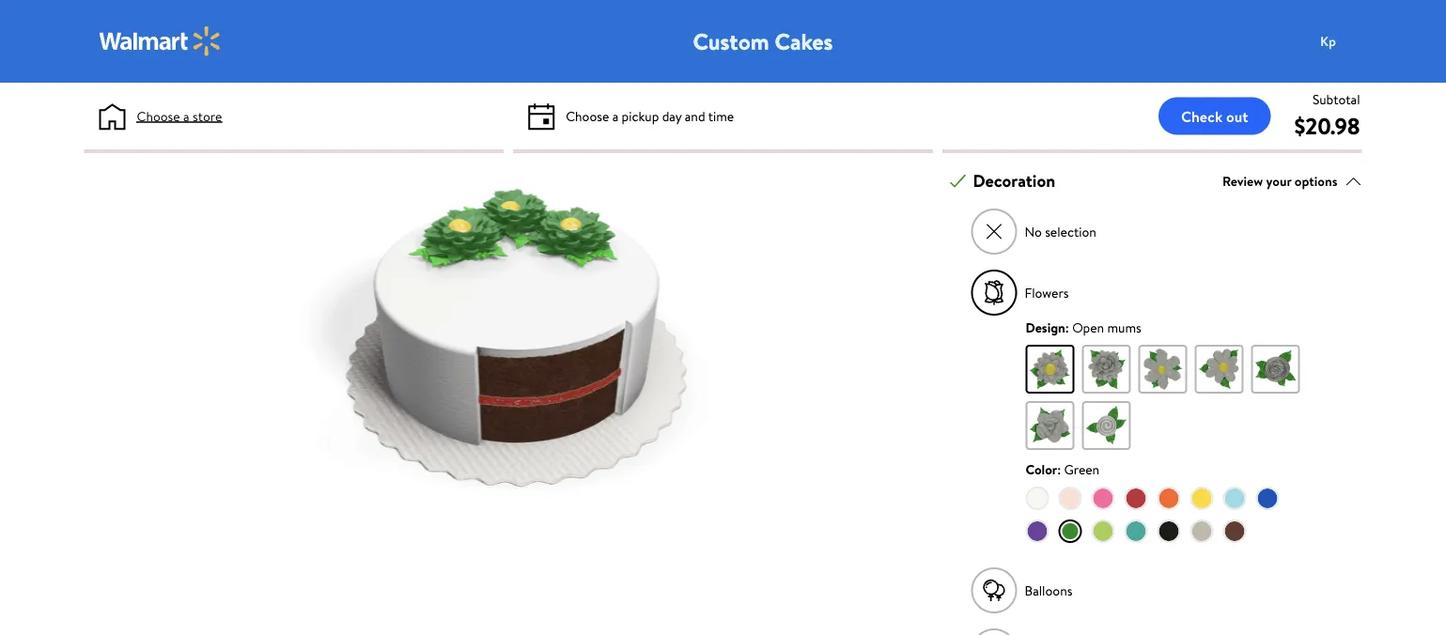 Task type: describe. For each thing, give the bounding box(es) containing it.
no selection
[[1025, 222, 1097, 241]]

a for pickup
[[613, 107, 619, 125]]

review your options element
[[1223, 171, 1338, 191]]

open
[[1073, 318, 1105, 337]]

decoration
[[973, 169, 1056, 193]]

review your options
[[1223, 172, 1338, 190]]

review
[[1223, 172, 1264, 190]]

ok image
[[950, 173, 967, 190]]

: for design
[[1066, 318, 1070, 337]]

kp button
[[1310, 23, 1385, 60]]

subtotal
[[1313, 90, 1361, 108]]

check
[[1182, 106, 1223, 126]]

choose for choose a pickup day and time
[[566, 107, 609, 125]]

cakes
[[775, 25, 833, 57]]

time
[[709, 107, 734, 125]]

choose a pickup day and time
[[566, 107, 734, 125]]

: for color
[[1058, 460, 1062, 479]]

flowers
[[1025, 284, 1069, 302]]

choose a store
[[137, 107, 222, 125]]

$20.98
[[1295, 110, 1361, 141]]

choose for choose a store
[[137, 107, 180, 125]]

custom cakes
[[693, 25, 833, 57]]

back to walmart.com image
[[99, 26, 221, 56]]

custom
[[693, 25, 770, 57]]

color
[[1026, 460, 1058, 479]]

up arrow image
[[1346, 173, 1363, 190]]

day
[[662, 107, 682, 125]]

mums
[[1108, 318, 1142, 337]]

and
[[685, 107, 706, 125]]



Task type: vqa. For each thing, say whether or not it's contained in the screenshot.
Custom Cakes
yes



Task type: locate. For each thing, give the bounding box(es) containing it.
color : green
[[1026, 460, 1100, 479]]

your
[[1267, 172, 1292, 190]]

1 horizontal spatial a
[[613, 107, 619, 125]]

green
[[1065, 460, 1100, 479]]

2 choose from the left
[[566, 107, 609, 125]]

pickup
[[622, 107, 659, 125]]

store
[[193, 107, 222, 125]]

balloons
[[1025, 582, 1073, 600]]

choose left store
[[137, 107, 180, 125]]

a for store
[[183, 107, 190, 125]]

0 horizontal spatial choose
[[137, 107, 180, 125]]

no
[[1025, 222, 1042, 241]]

selection
[[1046, 222, 1097, 241]]

2 a from the left
[[613, 107, 619, 125]]

remove image
[[984, 222, 1005, 242]]

subtotal $20.98
[[1295, 90, 1361, 141]]

out
[[1227, 106, 1249, 126]]

design : open mums
[[1026, 318, 1142, 337]]

choose a store link
[[137, 106, 222, 126]]

: left green
[[1058, 460, 1062, 479]]

a left pickup
[[613, 107, 619, 125]]

check out
[[1182, 106, 1249, 126]]

: left open
[[1066, 318, 1070, 337]]

a left store
[[183, 107, 190, 125]]

1 choose from the left
[[137, 107, 180, 125]]

choose
[[137, 107, 180, 125], [566, 107, 609, 125]]

check out button
[[1159, 97, 1271, 135]]

a
[[183, 107, 190, 125], [613, 107, 619, 125]]

1 horizontal spatial choose
[[566, 107, 609, 125]]

kp
[[1321, 32, 1337, 50]]

options
[[1295, 172, 1338, 190]]

0 horizontal spatial a
[[183, 107, 190, 125]]

0 horizontal spatial :
[[1058, 460, 1062, 479]]

design
[[1026, 318, 1066, 337]]

1 a from the left
[[183, 107, 190, 125]]

1 vertical spatial :
[[1058, 460, 1062, 479]]

choose left pickup
[[566, 107, 609, 125]]

1 horizontal spatial :
[[1066, 318, 1070, 337]]

0 vertical spatial :
[[1066, 318, 1070, 337]]

:
[[1066, 318, 1070, 337], [1058, 460, 1062, 479]]

review your options link
[[1223, 168, 1363, 194]]



